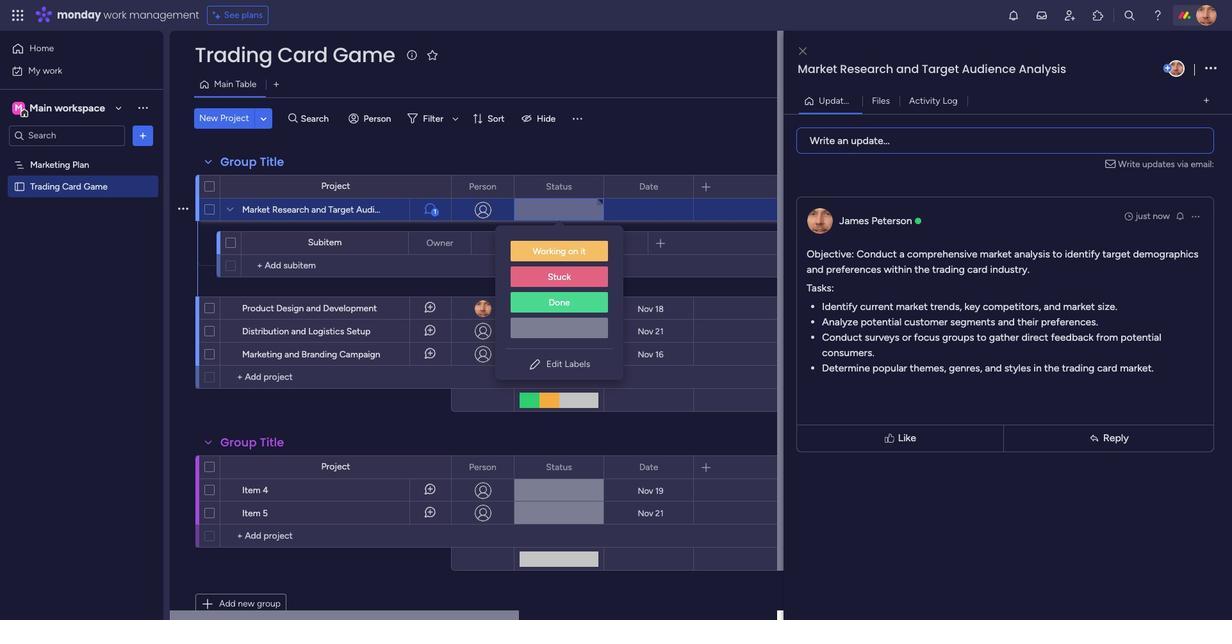 Task type: vqa. For each thing, say whether or not it's contained in the screenshot.
bottom it
yes



Task type: describe. For each thing, give the bounding box(es) containing it.
v2 search image
[[288, 111, 298, 126]]

0 horizontal spatial card
[[967, 263, 988, 275]]

nov 18
[[638, 304, 664, 314]]

1 vertical spatial status
[[502, 237, 528, 248]]

main for main workspace
[[29, 102, 52, 114]]

trading inside list box
[[30, 181, 60, 192]]

updates / 1 button
[[799, 91, 864, 111]]

and down the design
[[291, 326, 306, 337]]

like button
[[800, 419, 1001, 457]]

just now link
[[1124, 210, 1170, 223]]

workspace
[[54, 102, 105, 114]]

design
[[276, 303, 304, 314]]

Trading Card Game field
[[192, 40, 398, 69]]

status field for date
[[543, 180, 575, 194]]

group title field for person
[[217, 434, 287, 451]]

james peterson
[[839, 214, 912, 226]]

files
[[872, 95, 890, 106]]

activity log
[[909, 95, 958, 106]]

my work button
[[8, 61, 138, 81]]

current
[[860, 300, 893, 312]]

peterson
[[871, 214, 912, 226]]

project for person
[[321, 181, 350, 192]]

2 vertical spatial options image
[[1190, 211, 1201, 221]]

1 vertical spatial status field
[[499, 236, 531, 250]]

hide
[[537, 113, 556, 124]]

and inside field
[[896, 61, 919, 77]]

focus
[[914, 331, 940, 343]]

date field for owner
[[590, 236, 616, 250]]

market research and target audience analysis inside field
[[798, 61, 1066, 77]]

work for my
[[43, 65, 62, 76]]

filter
[[423, 113, 443, 124]]

distribution and logistics setup
[[242, 326, 370, 337]]

write for write updates via email:
[[1118, 159, 1140, 169]]

write an update...
[[810, 134, 890, 146]]

project inside button
[[220, 113, 249, 124]]

group
[[257, 598, 281, 609]]

new
[[238, 598, 255, 609]]

date for status
[[639, 181, 658, 192]]

subitem
[[308, 237, 342, 248]]

competitors,
[[983, 300, 1041, 312]]

branding
[[302, 349, 337, 360]]

0 horizontal spatial market
[[896, 300, 928, 312]]

add new group
[[219, 598, 281, 609]]

16
[[655, 349, 663, 359]]

updates / 1
[[819, 95, 864, 106]]

new
[[199, 113, 218, 124]]

19
[[655, 486, 663, 496]]

1 horizontal spatial game
[[333, 40, 395, 69]]

1 vertical spatial analysis
[[396, 204, 429, 215]]

updates
[[1142, 159, 1175, 169]]

4 nov from the top
[[638, 486, 653, 496]]

project for date
[[321, 461, 350, 472]]

notifications image
[[1007, 9, 1020, 22]]

preferences
[[826, 263, 881, 275]]

and up the gather
[[998, 316, 1015, 328]]

target inside field
[[922, 61, 959, 77]]

sort
[[488, 113, 505, 124]]

apps image
[[1092, 9, 1105, 22]]

james
[[839, 214, 869, 226]]

add
[[219, 598, 236, 609]]

dapulse addbtn image
[[1163, 64, 1172, 72]]

Market Research and Target Audience Analysis field
[[794, 61, 1161, 78]]

add to favorites image
[[426, 48, 439, 61]]

see
[[224, 10, 239, 21]]

size.
[[1097, 300, 1117, 312]]

Search field
[[298, 110, 336, 127]]

development
[[323, 303, 377, 314]]

group for date
[[220, 434, 257, 450]]

research inside field
[[840, 61, 893, 77]]

1 horizontal spatial 1
[[861, 95, 864, 106]]

within
[[884, 263, 912, 275]]

and up preferences.
[[1044, 300, 1061, 312]]

via
[[1177, 159, 1188, 169]]

show board description image
[[404, 49, 419, 62]]

list box containing working on it
[[495, 231, 623, 349]]

1 vertical spatial trading
[[1062, 362, 1095, 374]]

group title for date
[[220, 434, 284, 450]]

working on it option
[[511, 241, 608, 261]]

1 vertical spatial research
[[272, 204, 309, 215]]

it inside "option"
[[580, 246, 586, 257]]

0 vertical spatial trading card game
[[195, 40, 395, 69]]

0 horizontal spatial target
[[328, 204, 354, 215]]

1 vertical spatial it
[[580, 303, 586, 314]]

just now
[[1136, 210, 1170, 221]]

close image
[[799, 46, 807, 56]]

activity log button
[[900, 91, 967, 111]]

0 horizontal spatial option
[[0, 153, 163, 156]]

demographics
[[1133, 248, 1198, 260]]

themes,
[[910, 362, 946, 374]]

18
[[655, 304, 664, 314]]

determine
[[822, 362, 870, 374]]

see plans button
[[207, 6, 269, 25]]

5
[[263, 508, 268, 519]]

industry.
[[990, 263, 1030, 275]]

target
[[1102, 248, 1130, 260]]

market.
[[1120, 362, 1154, 374]]

comprehensive
[[907, 248, 977, 260]]

public board image
[[13, 180, 26, 193]]

1 nov 21 from the top
[[638, 326, 663, 336]]

list box containing marketing plan
[[0, 151, 163, 370]]

marketing for marketing plan
[[30, 159, 70, 170]]

segments
[[950, 316, 995, 328]]

workspace selection element
[[12, 100, 107, 117]]

marketing and branding campaign
[[242, 349, 380, 360]]

date field for status
[[636, 180, 661, 194]]

analysis inside field
[[1019, 61, 1066, 77]]

person button
[[343, 108, 399, 129]]

customer
[[904, 316, 948, 328]]

edit
[[546, 359, 562, 370]]

1 vertical spatial conduct
[[822, 331, 862, 343]]

title for person
[[260, 434, 284, 450]]

and up subitem
[[311, 204, 326, 215]]

nov for marketing and branding campaign
[[638, 349, 653, 359]]

0 vertical spatial potential
[[861, 316, 902, 328]]

distribution
[[242, 326, 289, 337]]

work for monday
[[104, 8, 127, 22]]

feedback
[[1051, 331, 1094, 343]]

1 horizontal spatial to
[[1053, 248, 1062, 260]]

main table button
[[194, 74, 266, 95]]

1 vertical spatial market research and target audience analysis
[[242, 204, 429, 215]]

1 horizontal spatial card
[[1097, 362, 1117, 374]]

menu image
[[571, 112, 584, 125]]

1 horizontal spatial add view image
[[1204, 96, 1209, 106]]

item for item 5
[[242, 508, 261, 519]]

main workspace
[[29, 102, 105, 114]]

2 horizontal spatial market
[[1063, 300, 1095, 312]]

their
[[1017, 316, 1038, 328]]

and left styles on the bottom
[[985, 362, 1002, 374]]

item for item 4
[[242, 485, 261, 496]]

1 horizontal spatial option
[[511, 318, 608, 338]]

done option
[[511, 292, 608, 313]]

/
[[855, 95, 858, 106]]

inbox image
[[1035, 9, 1048, 22]]

genres,
[[949, 362, 982, 374]]

done
[[549, 297, 570, 308]]

Owner field
[[423, 236, 456, 250]]

group title for person
[[220, 154, 284, 170]]

a
[[899, 248, 905, 260]]

direct
[[1021, 331, 1048, 343]]

2 horizontal spatial options image
[[1205, 60, 1217, 77]]

1 vertical spatial working on it
[[532, 303, 586, 314]]

0 vertical spatial the
[[914, 263, 930, 275]]

write for write an update...
[[810, 134, 835, 146]]

status field for person
[[543, 460, 575, 474]]

from
[[1096, 331, 1118, 343]]

now
[[1153, 210, 1170, 221]]

like
[[898, 432, 916, 444]]

filter button
[[403, 108, 463, 129]]

1 vertical spatial market
[[242, 204, 270, 215]]

marketing plan
[[30, 159, 89, 170]]

2 vertical spatial date
[[639, 462, 658, 472]]

0 vertical spatial conduct
[[857, 248, 897, 260]]

arrow down image
[[448, 111, 463, 126]]

analyze
[[822, 316, 858, 328]]

select product image
[[12, 9, 24, 22]]

surveys
[[865, 331, 900, 343]]



Task type: locate. For each thing, give the bounding box(es) containing it.
working on it up stuck option
[[533, 246, 586, 257]]

write an update... button
[[796, 127, 1214, 153]]

0 vertical spatial market
[[798, 61, 837, 77]]

1 vertical spatial add view image
[[1204, 96, 1209, 106]]

0 vertical spatial working
[[533, 246, 566, 257]]

email:
[[1191, 159, 1214, 169]]

working on it inside "option"
[[533, 246, 586, 257]]

0 vertical spatial project
[[220, 113, 249, 124]]

management
[[129, 8, 199, 22]]

2 on from the top
[[568, 303, 578, 314]]

+ Add subitem text field
[[248, 258, 350, 274]]

main left "table"
[[214, 79, 233, 90]]

2 nov from the top
[[638, 326, 653, 336]]

conduct left a
[[857, 248, 897, 260]]

invite members image
[[1064, 9, 1076, 22]]

it
[[580, 246, 586, 257], [580, 303, 586, 314]]

work
[[104, 8, 127, 22], [43, 65, 62, 76]]

marketing down distribution
[[242, 349, 282, 360]]

0 vertical spatial status field
[[543, 180, 575, 194]]

help image
[[1151, 9, 1164, 22]]

1 horizontal spatial research
[[840, 61, 893, 77]]

nov left 19
[[638, 486, 653, 496]]

game down plan
[[84, 181, 108, 192]]

it up stuck option
[[580, 246, 586, 257]]

workspace options image
[[136, 101, 149, 114]]

0 horizontal spatial work
[[43, 65, 62, 76]]

in
[[1034, 362, 1042, 374]]

consumers.
[[822, 346, 874, 358]]

table
[[235, 79, 257, 90]]

2 group from the top
[[220, 434, 257, 450]]

marketing for marketing and branding campaign
[[242, 349, 282, 360]]

card left market.
[[1097, 362, 1117, 374]]

1 vertical spatial person field
[[466, 460, 500, 474]]

and up tasks:
[[807, 263, 824, 275]]

group title up item 4
[[220, 434, 284, 450]]

person for 1st person field
[[469, 181, 496, 192]]

1 vertical spatial work
[[43, 65, 62, 76]]

options image down workspace options image
[[136, 129, 149, 142]]

1 horizontal spatial market
[[798, 61, 837, 77]]

product
[[242, 303, 274, 314]]

1 vertical spatial item
[[242, 508, 261, 519]]

nov 19
[[638, 486, 663, 496]]

audience inside field
[[962, 61, 1016, 77]]

item left 4
[[242, 485, 261, 496]]

0 vertical spatial person field
[[466, 180, 500, 194]]

2 item from the top
[[242, 508, 261, 519]]

on
[[568, 246, 578, 257], [568, 303, 578, 314]]

or
[[902, 331, 911, 343]]

5 nov from the top
[[638, 508, 653, 518]]

the right the within at top right
[[914, 263, 930, 275]]

1 horizontal spatial the
[[1044, 362, 1059, 374]]

working on it
[[533, 246, 586, 257], [532, 303, 586, 314]]

market up customer
[[896, 300, 928, 312]]

group up item 4
[[220, 434, 257, 450]]

2 vertical spatial status
[[546, 462, 572, 472]]

21 down 19
[[655, 508, 663, 518]]

trading card game up "table"
[[195, 40, 395, 69]]

nov down nov 18
[[638, 326, 653, 336]]

to down segments
[[977, 331, 987, 343]]

Person field
[[466, 180, 500, 194], [466, 460, 500, 474]]

+ add project text field down 5
[[227, 529, 331, 544]]

market up the industry.
[[980, 248, 1012, 260]]

person inside popup button
[[364, 113, 391, 124]]

groups
[[942, 331, 974, 343]]

1 right /
[[861, 95, 864, 106]]

audience left 1 button on the top of the page
[[356, 204, 394, 215]]

trading right public board icon
[[30, 181, 60, 192]]

trading down comprehensive
[[932, 263, 965, 275]]

market
[[980, 248, 1012, 260], [896, 300, 928, 312], [1063, 300, 1095, 312]]

research up /
[[840, 61, 893, 77]]

add new group button
[[195, 594, 286, 614]]

angle down image
[[260, 114, 267, 123]]

option
[[0, 153, 163, 156], [511, 318, 608, 338]]

0 vertical spatial group title field
[[217, 154, 287, 170]]

1 horizontal spatial options image
[[1190, 211, 1201, 221]]

title down angle down icon
[[260, 154, 284, 170]]

1 group from the top
[[220, 154, 257, 170]]

and
[[896, 61, 919, 77], [311, 204, 326, 215], [807, 263, 824, 275], [1044, 300, 1061, 312], [306, 303, 321, 314], [998, 316, 1015, 328], [291, 326, 306, 337], [284, 349, 299, 360], [985, 362, 1002, 374]]

activity
[[909, 95, 940, 106]]

group title
[[220, 154, 284, 170], [220, 434, 284, 450]]

potential up surveys
[[861, 316, 902, 328]]

key
[[964, 300, 980, 312]]

0 horizontal spatial trading card game
[[30, 181, 108, 192]]

group down new project button
[[220, 154, 257, 170]]

Date field
[[636, 180, 661, 194], [590, 236, 616, 250], [636, 460, 661, 474]]

1 item from the top
[[242, 485, 261, 496]]

product design and development
[[242, 303, 377, 314]]

main right the "workspace" image
[[29, 102, 52, 114]]

marketing left plan
[[30, 159, 70, 170]]

0 vertical spatial nov 21
[[638, 326, 663, 336]]

target up subitem
[[328, 204, 354, 215]]

item
[[242, 485, 261, 496], [242, 508, 261, 519]]

marketing inside list box
[[30, 159, 70, 170]]

1 up owner
[[434, 208, 436, 216]]

update...
[[851, 134, 890, 146]]

status for person
[[546, 462, 572, 472]]

potential up market.
[[1121, 331, 1161, 343]]

1 horizontal spatial target
[[922, 61, 959, 77]]

game inside list box
[[84, 181, 108, 192]]

option down done
[[511, 318, 608, 338]]

main for main table
[[214, 79, 233, 90]]

title up 4
[[260, 434, 284, 450]]

Group Title field
[[217, 154, 287, 170], [217, 434, 287, 451]]

add view image up email: in the top of the page
[[1204, 96, 1209, 106]]

1 vertical spatial working
[[532, 303, 566, 314]]

game left show board description icon
[[333, 40, 395, 69]]

0 vertical spatial item
[[242, 485, 261, 496]]

plans
[[242, 10, 263, 21]]

and right the design
[[306, 303, 321, 314]]

trading card game inside list box
[[30, 181, 108, 192]]

main inside workspace selection element
[[29, 102, 52, 114]]

market research and target audience analysis up subitem
[[242, 204, 429, 215]]

tasks:
[[807, 282, 834, 294]]

game
[[333, 40, 395, 69], [84, 181, 108, 192]]

it right done
[[580, 303, 586, 314]]

1 vertical spatial game
[[84, 181, 108, 192]]

add view image
[[274, 80, 279, 89], [1204, 96, 1209, 106]]

list box
[[0, 151, 163, 370], [495, 231, 623, 349]]

market inside field
[[798, 61, 837, 77]]

1 nov from the top
[[638, 304, 653, 314]]

nov left the 16
[[638, 349, 653, 359]]

reply
[[1103, 432, 1129, 444]]

0 vertical spatial group title
[[220, 154, 284, 170]]

0 vertical spatial card
[[277, 40, 328, 69]]

1 vertical spatial trading card game
[[30, 181, 108, 192]]

1 vertical spatial group title
[[220, 434, 284, 450]]

analysis down inbox icon
[[1019, 61, 1066, 77]]

1 horizontal spatial card
[[277, 40, 328, 69]]

market research and target audience analysis
[[798, 61, 1066, 77], [242, 204, 429, 215]]

analysis
[[1019, 61, 1066, 77], [396, 204, 429, 215]]

conduct down analyze
[[822, 331, 862, 343]]

1 vertical spatial 21
[[655, 508, 663, 518]]

analysis
[[1014, 248, 1050, 260]]

status for date
[[546, 181, 572, 192]]

person for 2nd person field
[[469, 462, 496, 472]]

new project
[[199, 113, 249, 124]]

and down distribution and logistics setup
[[284, 349, 299, 360]]

research
[[840, 61, 893, 77], [272, 204, 309, 215]]

to
[[1053, 248, 1062, 260], [977, 331, 987, 343]]

1 + add project text field from the top
[[227, 370, 331, 385]]

owner
[[426, 237, 453, 248]]

identify
[[1065, 248, 1100, 260]]

updates
[[819, 95, 853, 106]]

group title field up item 4
[[217, 434, 287, 451]]

0 vertical spatial write
[[810, 134, 835, 146]]

0 vertical spatial james peterson image
[[1196, 5, 1217, 26]]

card
[[967, 263, 988, 275], [1097, 362, 1117, 374]]

trading card game down marketing plan
[[30, 181, 108, 192]]

on up stuck option
[[568, 246, 578, 257]]

working inside "option"
[[533, 246, 566, 257]]

nov left 18
[[638, 304, 653, 314]]

0 vertical spatial research
[[840, 61, 893, 77]]

1 horizontal spatial market research and target audience analysis
[[798, 61, 1066, 77]]

james peterson link
[[839, 214, 912, 226]]

0 vertical spatial trading
[[195, 40, 272, 69]]

the right in
[[1044, 362, 1059, 374]]

0 horizontal spatial research
[[272, 204, 309, 215]]

nov 21 down nov 19
[[638, 508, 663, 518]]

1 vertical spatial on
[[568, 303, 578, 314]]

nov for item 5
[[638, 508, 653, 518]]

working down stuck at top
[[532, 303, 566, 314]]

1 vertical spatial trading
[[30, 181, 60, 192]]

1 title from the top
[[260, 154, 284, 170]]

sort button
[[467, 108, 512, 129]]

monday work management
[[57, 8, 199, 22]]

trading up main table
[[195, 40, 272, 69]]

0 vertical spatial game
[[333, 40, 395, 69]]

reminder image
[[1175, 210, 1185, 221]]

work inside button
[[43, 65, 62, 76]]

1 vertical spatial option
[[511, 318, 608, 338]]

and up activity
[[896, 61, 919, 77]]

0 vertical spatial option
[[0, 153, 163, 156]]

0 vertical spatial + add project text field
[[227, 370, 331, 385]]

1 horizontal spatial analysis
[[1019, 61, 1066, 77]]

3 nov from the top
[[638, 349, 653, 359]]

write left updates
[[1118, 159, 1140, 169]]

trading down feedback
[[1062, 362, 1095, 374]]

options image right reminder icon on the top right
[[1190, 211, 1201, 221]]

james peterson image
[[1196, 5, 1217, 26], [1168, 60, 1185, 77]]

0 vertical spatial add view image
[[274, 80, 279, 89]]

card
[[277, 40, 328, 69], [62, 181, 81, 192]]

0 horizontal spatial options image
[[136, 129, 149, 142]]

logistics
[[308, 326, 344, 337]]

group title field down angle down icon
[[217, 154, 287, 170]]

4
[[263, 485, 268, 496]]

target
[[922, 61, 959, 77], [328, 204, 354, 215]]

1 vertical spatial options image
[[136, 129, 149, 142]]

0 horizontal spatial main
[[29, 102, 52, 114]]

21 down 18
[[655, 326, 663, 336]]

title
[[260, 154, 284, 170], [260, 434, 284, 450]]

my work
[[28, 65, 62, 76]]

1 vertical spatial person
[[469, 181, 496, 192]]

0 horizontal spatial write
[[810, 134, 835, 146]]

analysis up owner
[[396, 204, 429, 215]]

1 vertical spatial the
[[1044, 362, 1059, 374]]

m
[[15, 102, 22, 113]]

on down stuck at top
[[568, 303, 578, 314]]

nov 16
[[638, 349, 663, 359]]

on inside "option"
[[568, 246, 578, 257]]

1 vertical spatial audience
[[356, 204, 394, 215]]

preferences.
[[1041, 316, 1098, 328]]

1
[[861, 95, 864, 106], [434, 208, 436, 216]]

1 on from the top
[[568, 246, 578, 257]]

write inside button
[[810, 134, 835, 146]]

2 person field from the top
[[466, 460, 500, 474]]

target up activity log
[[922, 61, 959, 77]]

nov 21
[[638, 326, 663, 336], [638, 508, 663, 518]]

0 vertical spatial main
[[214, 79, 233, 90]]

labels
[[565, 359, 590, 370]]

main table
[[214, 79, 257, 90]]

audience down notifications icon
[[962, 61, 1016, 77]]

0 vertical spatial analysis
[[1019, 61, 1066, 77]]

market up preferences.
[[1063, 300, 1095, 312]]

group title down angle down icon
[[220, 154, 284, 170]]

1 horizontal spatial list box
[[495, 231, 623, 349]]

work right 'monday'
[[104, 8, 127, 22]]

0 horizontal spatial james peterson image
[[1168, 60, 1185, 77]]

1 horizontal spatial potential
[[1121, 331, 1161, 343]]

1 person field from the top
[[466, 180, 500, 194]]

option up plan
[[0, 153, 163, 156]]

1 vertical spatial target
[[328, 204, 354, 215]]

card inside list box
[[62, 181, 81, 192]]

options image right dapulse addbtn image
[[1205, 60, 1217, 77]]

main
[[214, 79, 233, 90], [29, 102, 52, 114]]

0 vertical spatial target
[[922, 61, 959, 77]]

1 vertical spatial 1
[[434, 208, 436, 216]]

0 vertical spatial group
[[220, 154, 257, 170]]

group
[[220, 154, 257, 170], [220, 434, 257, 450]]

trends,
[[930, 300, 962, 312]]

marketing
[[30, 159, 70, 170], [242, 349, 282, 360]]

envelope o image
[[1105, 157, 1118, 171]]

1 horizontal spatial trading
[[195, 40, 272, 69]]

+ Add project text field
[[227, 370, 331, 385], [227, 529, 331, 544]]

popular
[[872, 362, 907, 374]]

1 vertical spatial date
[[594, 237, 613, 248]]

title for date
[[260, 154, 284, 170]]

working up stuck option
[[533, 246, 566, 257]]

write updates via email:
[[1118, 159, 1214, 169]]

date for owner
[[594, 237, 613, 248]]

2 group title field from the top
[[217, 434, 287, 451]]

Search in workspace field
[[27, 128, 107, 143]]

1 vertical spatial potential
[[1121, 331, 1161, 343]]

2 vertical spatial person
[[469, 462, 496, 472]]

2 + add project text field from the top
[[227, 529, 331, 544]]

card left the industry.
[[967, 263, 988, 275]]

item left 5
[[242, 508, 261, 519]]

0 horizontal spatial add view image
[[274, 80, 279, 89]]

1 vertical spatial james peterson image
[[1168, 60, 1185, 77]]

edit labels
[[546, 359, 590, 370]]

0 horizontal spatial game
[[84, 181, 108, 192]]

2 title from the top
[[260, 434, 284, 450]]

1 vertical spatial main
[[29, 102, 52, 114]]

0 horizontal spatial trading
[[932, 263, 965, 275]]

0 horizontal spatial trading
[[30, 181, 60, 192]]

group title field for date
[[217, 154, 287, 170]]

nov 21 down nov 18
[[638, 326, 663, 336]]

0 vertical spatial status
[[546, 181, 572, 192]]

1 horizontal spatial work
[[104, 8, 127, 22]]

1 horizontal spatial market
[[980, 248, 1012, 260]]

group for person
[[220, 154, 257, 170]]

add view image right "table"
[[274, 80, 279, 89]]

1 vertical spatial nov 21
[[638, 508, 663, 518]]

1 vertical spatial card
[[1097, 362, 1117, 374]]

see plans
[[224, 10, 263, 21]]

2 group title from the top
[[220, 434, 284, 450]]

0 vertical spatial on
[[568, 246, 578, 257]]

an
[[837, 134, 848, 146]]

1 21 from the top
[[655, 326, 663, 336]]

stuck option
[[511, 267, 608, 287]]

0 horizontal spatial audience
[[356, 204, 394, 215]]

2 nov 21 from the top
[[638, 508, 663, 518]]

item 4
[[242, 485, 268, 496]]

1 horizontal spatial audience
[[962, 61, 1016, 77]]

options image
[[1205, 60, 1217, 77], [136, 129, 149, 142], [1190, 211, 1201, 221]]

work right my
[[43, 65, 62, 76]]

just
[[1136, 210, 1151, 221]]

nov down nov 19
[[638, 508, 653, 518]]

1 vertical spatial write
[[1118, 159, 1140, 169]]

0 vertical spatial to
[[1053, 248, 1062, 260]]

write left an
[[810, 134, 835, 146]]

1 group title field from the top
[[217, 154, 287, 170]]

0 vertical spatial trading
[[932, 263, 965, 275]]

market research and target audience analysis up activity log
[[798, 61, 1066, 77]]

main inside main table button
[[214, 79, 233, 90]]

+ add project text field down marketing and branding campaign at the left bottom of the page
[[227, 370, 331, 385]]

0 horizontal spatial to
[[977, 331, 987, 343]]

0 vertical spatial it
[[580, 246, 586, 257]]

0 vertical spatial date
[[639, 181, 658, 192]]

2 vertical spatial date field
[[636, 460, 661, 474]]

Status field
[[543, 180, 575, 194], [499, 236, 531, 250], [543, 460, 575, 474]]

conduct
[[857, 248, 897, 260], [822, 331, 862, 343]]

0 horizontal spatial 1
[[434, 208, 436, 216]]

research up subitem
[[272, 204, 309, 215]]

2 21 from the top
[[655, 508, 663, 518]]

search everything image
[[1123, 9, 1136, 22]]

working on it down stuck at top
[[532, 303, 586, 314]]

hide button
[[516, 108, 563, 129]]

nov for product design and development
[[638, 304, 653, 314]]

0 vertical spatial options image
[[1205, 60, 1217, 77]]

working
[[533, 246, 566, 257], [532, 303, 566, 314]]

1 group title from the top
[[220, 154, 284, 170]]

0 vertical spatial working on it
[[533, 246, 586, 257]]

to left identify
[[1053, 248, 1062, 260]]

workspace image
[[12, 101, 25, 115]]



